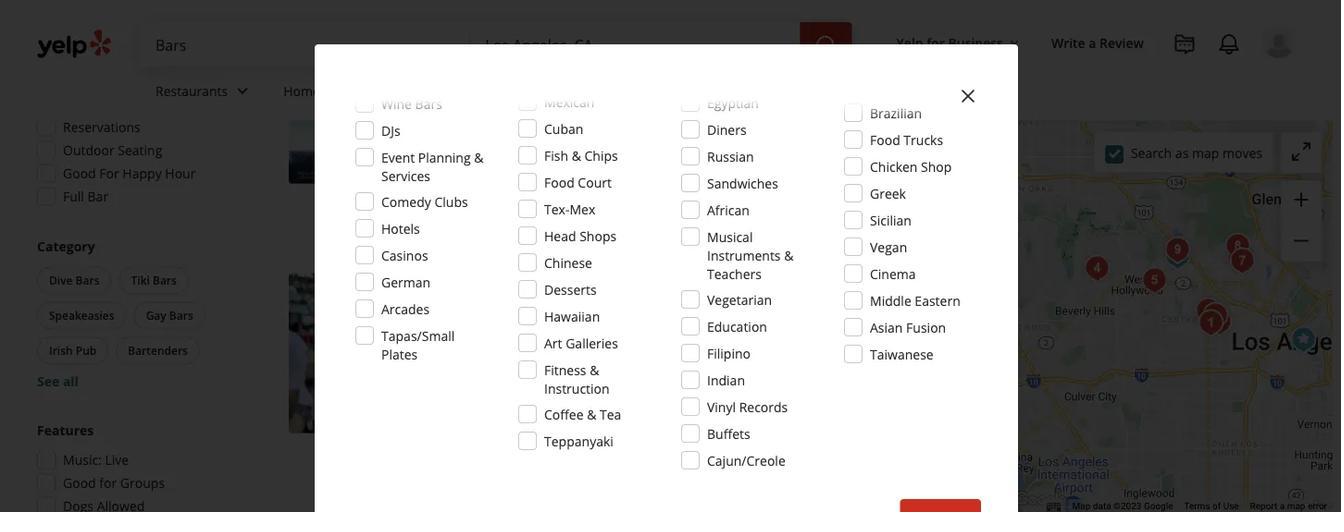 Task type: vqa. For each thing, say whether or not it's contained in the screenshot.
leftmost Crabby
no



Task type: describe. For each thing, give the bounding box(es) containing it.
musical instruments & teachers
[[707, 228, 794, 283]]

fish & chips
[[544, 147, 618, 164]]

review
[[1100, 34, 1144, 51]]

vegetarian
[[707, 291, 772, 309]]

teppanyaki
[[544, 433, 614, 450]]

use
[[1224, 501, 1239, 513]]

dive
[[49, 273, 73, 288]]

bars for tiki bars
[[153, 273, 177, 288]]

noir hollywood image
[[1159, 232, 1196, 269]]

here
[[535, 416, 563, 434]]

dialog containing mexican
[[0, 0, 1342, 513]]

of
[[1213, 501, 1221, 513]]

good for good for groups
[[63, 475, 96, 493]]

data
[[1093, 501, 1112, 513]]

services for home services
[[324, 82, 373, 100]]

pm inside group
[[160, 72, 179, 90]]

hour
[[165, 165, 196, 182]]

group containing suggested
[[31, 42, 230, 212]]

map data ©2023 google
[[1073, 501, 1173, 513]]

map for error
[[1288, 501, 1306, 513]]

this
[[815, 416, 837, 434]]

until for until 11:30 pm
[[510, 362, 537, 379]]

drugstore cowboy image
[[1224, 243, 1261, 280]]

want
[[716, 435, 745, 452]]

buffets
[[707, 425, 751, 443]]

home
[[284, 82, 320, 100]]

projects image
[[1174, 33, 1196, 56]]

vegan friendly
[[604, 387, 691, 405]]

head shops
[[544, 227, 617, 245]]

24 chevron down v2 image
[[232, 80, 254, 102]]

tex-mex
[[544, 200, 596, 218]]

happy
[[123, 165, 162, 182]]

yelp
[[897, 34, 924, 51]]

gangnam pocha image
[[1190, 293, 1227, 330]]

0 horizontal spatial truly la image
[[289, 273, 450, 434]]

cocktail bars button
[[472, 332, 552, 351]]

fitness & instruction
[[544, 362, 610, 398]]

previous image
[[296, 93, 318, 115]]

report a map error
[[1250, 501, 1328, 513]]

bars for wine bars
[[415, 95, 442, 112]]

love
[[758, 416, 783, 434]]

so
[[726, 416, 740, 434]]

bartenders
[[128, 343, 188, 359]]

i'm
[[704, 416, 722, 434]]

drink
[[867, 435, 898, 452]]

1 horizontal spatial and
[[599, 435, 622, 452]]

tiki-ti cocktail lounge image
[[1221, 239, 1259, 276]]

0 horizontal spatial and
[[492, 435, 515, 452]]

friendly for vegan friendly
[[645, 387, 691, 405]]

cute
[[570, 435, 596, 452]]

cocktail
[[476, 334, 521, 349]]

tiki bars
[[131, 273, 177, 288]]

laid
[[759, 435, 781, 452]]

full
[[63, 188, 84, 206]]

event planning & services
[[381, 149, 484, 185]]

home services link
[[269, 67, 413, 120]]

event
[[381, 149, 415, 166]]

galleries
[[566, 335, 618, 352]]

your
[[539, 156, 567, 174]]

group containing category
[[33, 237, 230, 391]]

casinos
[[381, 247, 428, 264]]

bar next door image
[[1079, 250, 1116, 287]]

bars for dive bars
[[76, 273, 100, 288]]

seoul salon restaurant & bar image
[[1197, 298, 1234, 335]]

district
[[587, 333, 630, 351]]

good for happy hour
[[63, 165, 196, 182]]

planning
[[418, 149, 471, 166]]

0 vertical spatial the
[[879, 416, 899, 434]]

terms of use
[[1185, 501, 1239, 513]]

gay
[[146, 308, 166, 324]]

groups
[[120, 475, 165, 493]]

report a map error link
[[1250, 501, 1328, 513]]

notifications image
[[1218, 33, 1241, 56]]

tapas/small
[[381, 327, 455, 345]]

map
[[1073, 501, 1091, 513]]

food for food court
[[544, 174, 575, 191]]

restaurants
[[156, 82, 228, 100]]

0 vertical spatial bar
[[635, 24, 667, 49]]

restaurants link
[[141, 67, 269, 120]]

records
[[739, 399, 788, 416]]

& inside event planning & services
[[474, 149, 484, 166]]

error
[[1308, 501, 1328, 513]]

trucks
[[904, 131, 944, 149]]

comedy
[[381, 193, 431, 211]]

expand map image
[[1291, 141, 1313, 163]]

food for food trucks
[[870, 131, 901, 149]]

irish pub button
[[37, 337, 109, 365]]

a inside "came here about three times and i'm so in love with this place, the vibe and scene is cute and colorful! if you want a laid back place to drink or eat or both. this is the place for…"
[[749, 435, 756, 452]]

close image
[[957, 85, 980, 107]]

2 horizontal spatial and
[[677, 416, 701, 434]]

1 vertical spatial bar
[[88, 188, 108, 206]]

see all
[[37, 373, 79, 391]]

bars for cocktail bars
[[523, 334, 548, 349]]

next image for until 11:30 pm
[[420, 343, 442, 365]]

previous image
[[296, 343, 318, 365]]

tiki
[[131, 273, 150, 288]]

vegan for vegan friendly
[[604, 387, 641, 405]]

outdoor for outdoor seating
[[490, 208, 536, 224]]

german
[[381, 274, 431, 291]]

indian
[[707, 372, 745, 389]]

user actions element
[[882, 23, 1322, 137]]

cinema
[[870, 265, 916, 283]]

4:15 pm
[[131, 72, 179, 90]]

musical
[[707, 228, 753, 246]]

1 horizontal spatial truly la image
[[1285, 322, 1322, 359]]

back!
[[585, 137, 619, 155]]

16 vegan v2 image
[[586, 389, 600, 404]]

more inside dollarita's® back! enjoy at your favorite applebee's. read more
[[731, 156, 764, 174]]

1 vertical spatial is
[[572, 453, 581, 471]]

services inside event planning & services
[[381, 167, 431, 185]]

0 horizontal spatial more
[[679, 453, 713, 471]]

reservations
[[63, 119, 141, 136]]

& inside musical instruments & teachers
[[784, 247, 794, 264]]

until 11:30 pm
[[510, 362, 596, 379]]

until midnight
[[510, 88, 594, 106]]

live
[[105, 452, 129, 469]]

©2023
[[1114, 501, 1142, 513]]

16 checkmark v2 image for takeout
[[670, 208, 685, 223]]

at
[[524, 156, 536, 174]]

friendly for pet friendly
[[514, 387, 559, 405]]

write a review
[[1052, 34, 1144, 51]]

potions & poisons image
[[1193, 305, 1230, 342]]

asian
[[870, 319, 903, 337]]

russian
[[707, 148, 754, 165]]

coffee
[[544, 406, 584, 424]]

pub
[[76, 343, 97, 359]]

services for auto services
[[460, 82, 509, 100]]

1 vertical spatial the
[[585, 453, 605, 471]]

arts
[[559, 333, 584, 351]]



Task type: locate. For each thing, give the bounding box(es) containing it.
outdoor for outdoor seating
[[63, 142, 114, 159]]

0 vertical spatial slideshow element
[[289, 24, 450, 184]]

category
[[37, 238, 95, 256]]

1 horizontal spatial map
[[1288, 501, 1306, 513]]

grill
[[576, 24, 615, 49]]

applebee's.
[[620, 156, 689, 174]]

0 horizontal spatial pm
[[160, 72, 179, 90]]

diners
[[707, 121, 747, 138]]

friendly down until 11:30 pm
[[514, 387, 559, 405]]

dive bars
[[49, 273, 100, 288]]

art
[[544, 335, 562, 352]]

2 slideshow element from the top
[[289, 273, 450, 434]]

a for write
[[1089, 34, 1097, 51]]

1 vertical spatial a
[[749, 435, 756, 452]]

vegan up tea
[[604, 387, 641, 405]]

a for report
[[1280, 501, 1285, 513]]

& for fitness & instruction
[[590, 362, 599, 379]]

enjoy
[[488, 156, 521, 174]]

back
[[784, 435, 813, 452]]

4:15
[[131, 72, 156, 90]]

search image
[[815, 34, 838, 57]]

warwick image
[[1159, 238, 1196, 275]]

group
[[31, 42, 230, 212], [1281, 181, 1322, 262], [33, 237, 230, 391], [31, 422, 230, 513]]

2 24 chevron down v2 image from the left
[[513, 80, 535, 102]]

is up this
[[557, 435, 567, 452]]

good up full
[[63, 165, 96, 182]]

0 vertical spatial food
[[870, 131, 901, 149]]

mex
[[570, 200, 596, 218]]

24 chevron down v2 image for home services link
[[376, 80, 399, 102]]

and up if at the right bottom
[[677, 416, 701, 434]]

1 vertical spatial place
[[608, 453, 640, 471]]

egyptian
[[707, 94, 759, 112]]

2 horizontal spatial 16 checkmark v2 image
[[670, 208, 685, 223]]

2 friendly from the left
[[645, 387, 691, 405]]

0 horizontal spatial the
[[585, 453, 605, 471]]

until for until midnight
[[510, 88, 537, 106]]

next image right plates
[[420, 343, 442, 365]]

pm right 4:15
[[160, 72, 179, 90]]

+
[[620, 24, 631, 49]]

1 vertical spatial map
[[1288, 501, 1306, 513]]

2 16 checkmark v2 image from the left
[[593, 208, 607, 223]]

vegan for vegan
[[870, 238, 908, 256]]

bar right +
[[635, 24, 667, 49]]

16 checkmark v2 image for outdoor seating
[[472, 208, 487, 223]]

1 vertical spatial until
[[510, 362, 537, 379]]

1 horizontal spatial a
[[1089, 34, 1097, 51]]

1 vertical spatial food
[[544, 174, 575, 191]]

1 horizontal spatial for
[[927, 34, 945, 51]]

0 horizontal spatial place
[[608, 453, 640, 471]]

0 horizontal spatial outdoor
[[63, 142, 114, 159]]

slideshow element
[[289, 24, 450, 184], [289, 273, 450, 434]]

map right "as"
[[1192, 144, 1220, 162]]

apb image
[[1136, 262, 1173, 300]]

vibe
[[902, 416, 927, 434]]

services right auto
[[460, 82, 509, 100]]

pm up instruction
[[577, 362, 596, 379]]

irish
[[49, 343, 73, 359]]

1 slideshow element from the top
[[289, 24, 450, 184]]

keyboard shortcuts image
[[1047, 503, 1062, 512]]

1 horizontal spatial is
[[572, 453, 581, 471]]

16 chevron down v2 image
[[1007, 36, 1022, 51]]

write
[[1052, 34, 1086, 51]]

applebee's grill + bar image
[[289, 24, 450, 184]]

24 chevron down v2 image
[[376, 80, 399, 102], [513, 80, 535, 102]]

truly la image
[[289, 273, 450, 434], [1285, 322, 1322, 359]]

4 star rating image
[[472, 305, 572, 323]]

0 horizontal spatial food
[[544, 174, 575, 191]]

next image
[[420, 93, 442, 115], [420, 343, 442, 365]]

cocktail bars
[[476, 334, 548, 349]]

0 vertical spatial vegan
[[870, 238, 908, 256]]

the down cute
[[585, 453, 605, 471]]

1 horizontal spatial services
[[381, 167, 431, 185]]

speakeasies
[[49, 308, 114, 324]]

place down colorful!
[[608, 453, 640, 471]]

for for yelp
[[927, 34, 945, 51]]

or left both.
[[492, 453, 505, 471]]

tiki bars button
[[119, 267, 189, 295]]

outdoor down reservations
[[63, 142, 114, 159]]

1 vertical spatial or
[[492, 453, 505, 471]]

for inside group
[[99, 475, 117, 493]]

16 checkmark v2 image
[[472, 208, 487, 223], [593, 208, 607, 223], [670, 208, 685, 223]]

for down live
[[99, 475, 117, 493]]

applebee's
[[472, 24, 572, 49]]

map region
[[983, 0, 1342, 513]]

business categories element
[[141, 67, 1296, 120]]

irish pub
[[49, 343, 97, 359]]

1 horizontal spatial bar
[[635, 24, 667, 49]]

1 horizontal spatial the
[[879, 416, 899, 434]]

bar right full
[[88, 188, 108, 206]]

& inside fitness & instruction
[[590, 362, 599, 379]]

"came here about three times and i'm so in love with this place, the vibe and scene is cute and colorful! if you want a laid back place to drink or eat or both. this is the place for…"
[[492, 416, 937, 471]]

0 horizontal spatial for
[[99, 475, 117, 493]]

fitness
[[544, 362, 587, 379]]

tapas/small plates
[[381, 327, 455, 363]]

the
[[879, 416, 899, 434], [585, 453, 605, 471]]

as
[[1176, 144, 1189, 162]]

food
[[870, 131, 901, 149], [544, 174, 575, 191]]

see
[[37, 373, 59, 391]]

0 vertical spatial outdoor
[[63, 142, 114, 159]]

more link
[[550, 67, 638, 120]]

both.
[[509, 453, 541, 471]]

info icon image
[[696, 388, 711, 403], [696, 388, 711, 403]]

bars right wine
[[415, 95, 442, 112]]

2 next image from the top
[[420, 343, 442, 365]]

dive bars button
[[37, 267, 112, 295]]

for inside button
[[927, 34, 945, 51]]

0 vertical spatial pm
[[160, 72, 179, 90]]

food down your
[[544, 174, 575, 191]]

gay bars
[[146, 308, 193, 324]]

16 checkmark v2 image right clubs
[[472, 208, 487, 223]]

1 vertical spatial vegan
[[604, 387, 641, 405]]

friendly up times
[[645, 387, 691, 405]]

slideshow element for until 11:30 pm
[[289, 273, 450, 434]]

1 vertical spatial for
[[99, 475, 117, 493]]

1 vertical spatial pm
[[577, 362, 596, 379]]

zoom out image
[[1291, 230, 1313, 252]]

bars down 4 star rating image
[[523, 334, 548, 349]]

1 horizontal spatial outdoor
[[490, 208, 536, 224]]

0 vertical spatial more
[[731, 156, 764, 174]]

1 vertical spatial good
[[63, 475, 96, 493]]

2 until from the top
[[510, 362, 537, 379]]

court
[[578, 174, 612, 191]]

1 friendly from the left
[[514, 387, 559, 405]]

is down cute
[[572, 453, 581, 471]]

4.0 link
[[579, 302, 598, 322]]

1 horizontal spatial pm
[[577, 362, 596, 379]]

colorful!
[[626, 435, 675, 452]]

speakeasies button
[[37, 302, 127, 330]]

more
[[565, 82, 597, 100]]

bars
[[415, 95, 442, 112], [76, 273, 100, 288], [153, 273, 177, 288], [169, 308, 193, 324], [523, 334, 548, 349]]

middle eastern
[[870, 292, 961, 310]]

24 chevron down v2 image left midnight
[[513, 80, 535, 102]]

0 vertical spatial good
[[63, 165, 96, 182]]

takeout
[[688, 208, 732, 224]]

scene
[[519, 435, 554, 452]]

google image
[[1011, 489, 1072, 513]]

1 vertical spatial outdoor
[[490, 208, 536, 224]]

food trucks
[[870, 131, 944, 149]]

services right previous image
[[324, 82, 373, 100]]

1 vertical spatial more
[[679, 453, 713, 471]]

pm
[[160, 72, 179, 90], [577, 362, 596, 379]]

1 vertical spatial slideshow element
[[289, 273, 450, 434]]

applebee's grill + bar
[[472, 24, 667, 49]]

1 vertical spatial next image
[[420, 343, 442, 365]]

or left eat
[[902, 435, 915, 452]]

1 horizontal spatial vegan
[[870, 238, 908, 256]]

for for good
[[99, 475, 117, 493]]

& left enjoy on the top left of the page
[[474, 149, 484, 166]]

taiwanese
[[870, 346, 934, 363]]

until left midnight
[[510, 88, 537, 106]]

see all button
[[37, 373, 79, 391]]

16 checkmark v2 image up shops
[[593, 208, 607, 223]]

0 vertical spatial next image
[[420, 93, 442, 115]]

vegan inside dialog
[[870, 238, 908, 256]]

2 horizontal spatial a
[[1280, 501, 1285, 513]]

outdoor left tex-
[[490, 208, 536, 224]]

dollarita's® back! enjoy at your favorite applebee's. read more
[[488, 137, 764, 174]]

2 horizontal spatial services
[[460, 82, 509, 100]]

1 horizontal spatial food
[[870, 131, 901, 149]]

24 chevron down v2 image inside 'auto services' link
[[513, 80, 535, 102]]

0 horizontal spatial 24 chevron down v2 image
[[376, 80, 399, 102]]

0 vertical spatial or
[[902, 435, 915, 452]]

or
[[902, 435, 915, 452], [492, 453, 505, 471]]

0 vertical spatial place
[[816, 435, 848, 452]]

r bar image
[[1201, 304, 1238, 341]]

0 horizontal spatial friendly
[[514, 387, 559, 405]]

desserts
[[544, 281, 597, 299]]

business
[[949, 34, 1004, 51]]

bars right 'tiki'
[[153, 273, 177, 288]]

1 24 chevron down v2 image from the left
[[376, 80, 399, 102]]

vegan
[[870, 238, 908, 256], [604, 387, 641, 405]]

1 horizontal spatial 24 chevron down v2 image
[[513, 80, 535, 102]]

1 next image from the top
[[420, 93, 442, 115]]

place down this
[[816, 435, 848, 452]]

tu madre - los feliz image
[[1220, 228, 1257, 265]]

0 horizontal spatial services
[[324, 82, 373, 100]]

0 horizontal spatial map
[[1192, 144, 1220, 162]]

chips
[[585, 147, 618, 164]]

map left error
[[1288, 501, 1306, 513]]

bars inside tiki bars button
[[153, 273, 177, 288]]

24 chevron down v2 image up djs
[[376, 80, 399, 102]]

and down three
[[599, 435, 622, 452]]

1 16 checkmark v2 image from the left
[[472, 208, 487, 223]]

and
[[677, 416, 701, 434], [492, 435, 515, 452], [599, 435, 622, 452]]

is
[[557, 435, 567, 452], [572, 453, 581, 471]]

a left laid
[[749, 435, 756, 452]]

bars right dive
[[76, 273, 100, 288]]

good for good for happy hour
[[63, 165, 96, 182]]

1 horizontal spatial or
[[902, 435, 915, 452]]

gay bars button
[[134, 302, 205, 330]]

tea
[[600, 406, 622, 424]]

services down event
[[381, 167, 431, 185]]

good down music:
[[63, 475, 96, 493]]

24 chevron down v2 image for 'auto services' link
[[513, 80, 535, 102]]

the up drink
[[879, 416, 899, 434]]

services inside 'auto services' link
[[460, 82, 509, 100]]

more down "you" on the bottom
[[679, 453, 713, 471]]

2 vertical spatial a
[[1280, 501, 1285, 513]]

& for coffee & tea
[[587, 406, 597, 424]]

1 horizontal spatial friendly
[[645, 387, 691, 405]]

shops
[[580, 227, 617, 245]]

0 vertical spatial until
[[510, 88, 537, 106]]

services inside home services link
[[324, 82, 373, 100]]

1 until from the top
[[510, 88, 537, 106]]

0 horizontal spatial bar
[[88, 188, 108, 206]]

hotels
[[381, 220, 420, 237]]

zoom in image
[[1291, 189, 1313, 211]]

& up instruction
[[590, 362, 599, 379]]

& down "16 vegan v2" image
[[587, 406, 597, 424]]

auto services
[[428, 82, 509, 100]]

bars right gay
[[169, 308, 193, 324]]

0 vertical spatial map
[[1192, 144, 1220, 162]]

for right yelp on the top right of the page
[[927, 34, 945, 51]]

& right instruments
[[784, 247, 794, 264]]

slideshow element for until midnight
[[289, 24, 450, 184]]

good for groups
[[63, 475, 165, 493]]

0 horizontal spatial a
[[749, 435, 756, 452]]

chinese
[[544, 254, 593, 272]]

1 horizontal spatial more
[[731, 156, 764, 174]]

0 horizontal spatial is
[[557, 435, 567, 452]]

and down "came
[[492, 435, 515, 452]]

chicken
[[870, 158, 918, 175]]

cocktail bars link
[[472, 332, 552, 351]]

bars inside dive bars button
[[76, 273, 100, 288]]

vegan down sicilian
[[870, 238, 908, 256]]

"came
[[492, 416, 532, 434]]

food up the chicken at the top right
[[870, 131, 901, 149]]

0 vertical spatial a
[[1089, 34, 1097, 51]]

1 horizontal spatial 16 checkmark v2 image
[[593, 208, 607, 223]]

None search field
[[141, 22, 856, 67]]

3 16 checkmark v2 image from the left
[[670, 208, 685, 223]]

0 vertical spatial for
[[927, 34, 945, 51]]

bars inside dialog
[[415, 95, 442, 112]]

2 good from the top
[[63, 475, 96, 493]]

cuban
[[544, 120, 584, 137]]

a right write
[[1089, 34, 1097, 51]]

& for fish & chips
[[572, 147, 581, 164]]

group containing features
[[31, 422, 230, 513]]

report
[[1250, 501, 1278, 513]]

education
[[707, 318, 767, 336]]

next image right wine
[[420, 93, 442, 115]]

place
[[816, 435, 848, 452], [608, 453, 640, 471]]

0 horizontal spatial vegan
[[604, 387, 641, 405]]

0 horizontal spatial 16 checkmark v2 image
[[472, 208, 487, 223]]

& right fish on the top
[[572, 147, 581, 164]]

a right report
[[1280, 501, 1285, 513]]

0 vertical spatial is
[[557, 435, 567, 452]]

pet
[[490, 387, 510, 405]]

more up sandwiches
[[731, 156, 764, 174]]

1 horizontal spatial place
[[816, 435, 848, 452]]

bars inside gay bars button
[[169, 308, 193, 324]]

cajun/creole
[[707, 452, 786, 470]]

map for moves
[[1192, 144, 1220, 162]]

next image for until midnight
[[420, 93, 442, 115]]

16 checkmark v2 image left takeout
[[670, 208, 685, 223]]

bars inside cocktail bars button
[[523, 334, 548, 349]]

asian fusion
[[870, 319, 946, 337]]

features
[[37, 422, 94, 440]]

full bar
[[63, 188, 108, 206]]

24 chevron down v2 image inside home services link
[[376, 80, 399, 102]]

1 good from the top
[[63, 165, 96, 182]]

teachers
[[707, 265, 762, 283]]

coffee & tea
[[544, 406, 622, 424]]

about
[[566, 416, 602, 434]]

bartenders button
[[116, 337, 200, 365]]

auto
[[428, 82, 457, 100]]

until up pet friendly
[[510, 362, 537, 379]]

bars for gay bars
[[169, 308, 193, 324]]

dialog
[[0, 0, 1342, 513]]

moves
[[1223, 144, 1263, 162]]

if
[[679, 435, 687, 452]]

0 horizontal spatial or
[[492, 453, 505, 471]]

middle
[[870, 292, 912, 310]]



